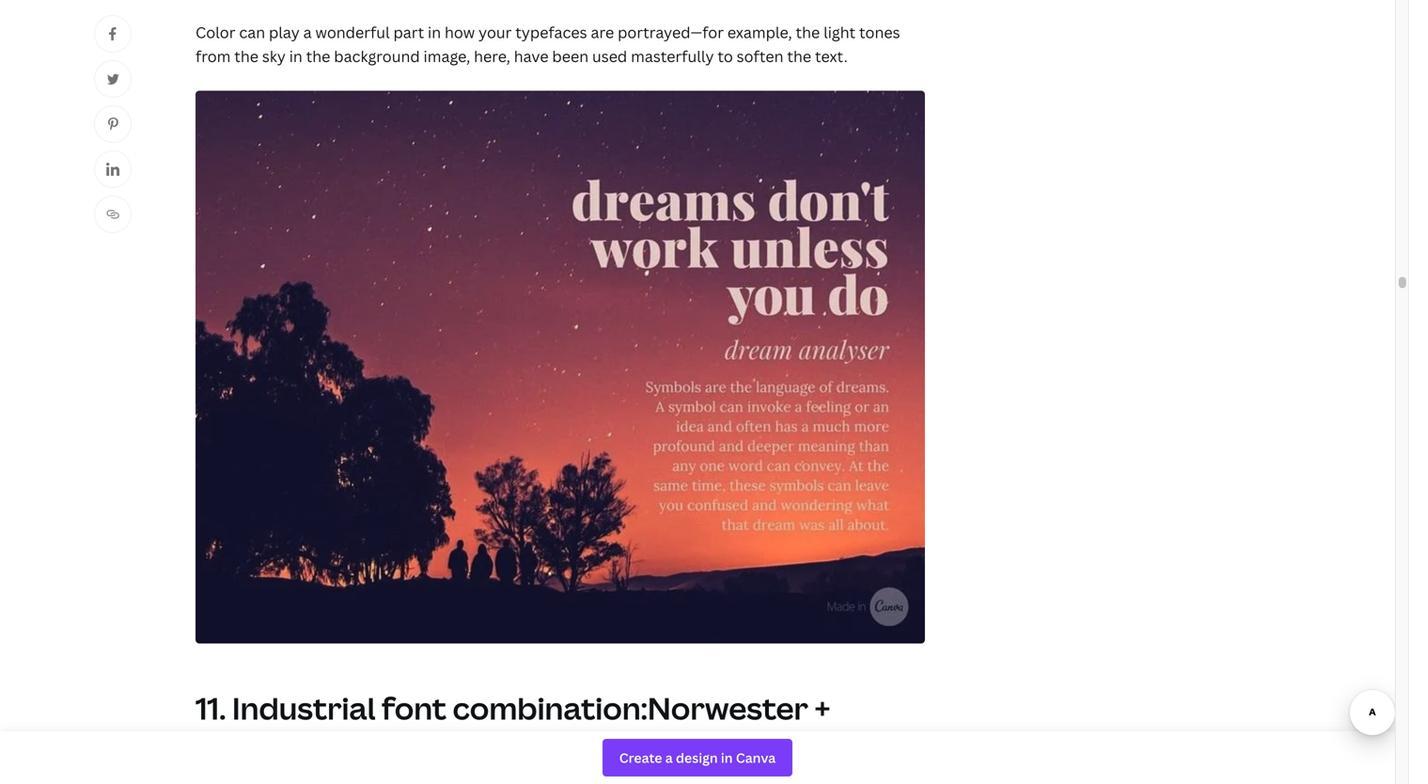 Task type: vqa. For each thing, say whether or not it's contained in the screenshot.
have
yes



Task type: locate. For each thing, give the bounding box(es) containing it.
used
[[592, 46, 627, 66]]

1 vertical spatial in
[[289, 46, 303, 66]]

soften
[[737, 46, 784, 66]]

color
[[196, 22, 236, 42]]

been
[[552, 46, 589, 66]]

the down a
[[306, 46, 330, 66]]

example,
[[728, 22, 792, 42]]

1 horizontal spatial in
[[428, 22, 441, 42]]

how
[[445, 22, 475, 42]]

here,
[[474, 46, 510, 66]]

portrayed—for
[[618, 22, 724, 42]]

1 horizontal spatial +
[[815, 688, 831, 729]]

industrial
[[232, 688, 376, 729]]

to
[[718, 46, 733, 66]]

background
[[334, 46, 420, 66]]

typefaces
[[516, 22, 587, 42]]

in left how at the top of the page
[[428, 22, 441, 42]]

in right sky
[[289, 46, 303, 66]]

sky
[[262, 46, 286, 66]]

+
[[815, 688, 831, 729], [326, 729, 342, 770]]

part
[[393, 22, 424, 42]]

wonderful
[[315, 22, 390, 42]]

in
[[428, 22, 441, 42], [289, 46, 303, 66]]

can
[[239, 22, 265, 42]]

the
[[796, 22, 820, 42], [234, 46, 259, 66], [306, 46, 330, 66], [787, 46, 812, 66]]

color can play a wonderful part in how your typefaces are portrayed—for example, the light tones from the sky in the background image, here, have been used masterfully to soften the text.
[[196, 22, 900, 66]]

the down can
[[234, 46, 259, 66]]

11. industrial font combination:norwester + kollektif + montserrat
[[196, 688, 831, 770]]



Task type: describe. For each thing, give the bounding box(es) containing it.
have
[[514, 46, 549, 66]]

text.
[[815, 46, 848, 66]]

your
[[479, 22, 512, 42]]

0 horizontal spatial in
[[289, 46, 303, 66]]

the left light
[[796, 22, 820, 42]]

tones
[[859, 22, 900, 42]]

0 horizontal spatial +
[[326, 729, 342, 770]]

light
[[824, 22, 856, 42]]

are
[[591, 22, 614, 42]]

masterfully
[[631, 46, 714, 66]]

11.
[[196, 688, 226, 729]]

0 vertical spatial in
[[428, 22, 441, 42]]

from
[[196, 46, 231, 66]]

combination:norwester
[[453, 688, 809, 729]]

play
[[269, 22, 300, 42]]

montserrat
[[348, 729, 521, 770]]

a
[[303, 22, 312, 42]]

kollektif
[[196, 729, 320, 770]]

the left text.
[[787, 46, 812, 66]]

image,
[[424, 46, 470, 66]]

font
[[382, 688, 447, 729]]



